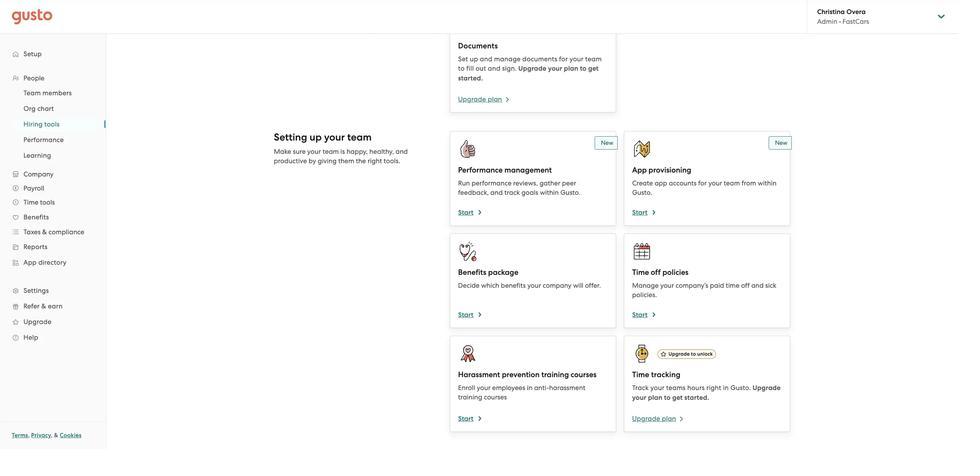 Task type: vqa. For each thing, say whether or not it's contained in the screenshot.
manage
yes



Task type: locate. For each thing, give the bounding box(es) containing it.
gusto.
[[561, 189, 581, 197], [632, 189, 652, 197], [731, 385, 751, 392]]

1 new from the left
[[601, 140, 614, 147]]

1 horizontal spatial for
[[698, 180, 707, 187]]

tools
[[44, 121, 60, 128], [40, 199, 55, 207]]

chart
[[37, 105, 54, 113]]

start for time off policies
[[632, 311, 648, 320]]

your down track
[[632, 394, 647, 403]]

package
[[488, 268, 519, 277]]

your down 'time tracking'
[[651, 385, 665, 392]]

app directory link
[[8, 256, 98, 270]]

performance down hiring tools at the top left
[[23, 136, 64, 144]]

1 vertical spatial up
[[310, 131, 322, 144]]

0 vertical spatial up
[[470, 55, 478, 63]]

for right documents
[[559, 55, 568, 63]]

in
[[527, 385, 533, 392], [723, 385, 729, 392]]

1 horizontal spatial courses
[[571, 371, 597, 380]]

courses
[[571, 371, 597, 380], [484, 394, 507, 402]]

1 horizontal spatial within
[[758, 180, 777, 187]]

and inside run performance reviews, gather peer feedback, and track goals within gusto.
[[491, 189, 503, 197]]

started.
[[458, 74, 483, 83], [685, 394, 709, 403]]

0 horizontal spatial for
[[559, 55, 568, 63]]

sign.
[[502, 65, 517, 72]]

1 horizontal spatial get
[[672, 394, 683, 403]]

employees
[[492, 385, 525, 392]]

time up track
[[632, 371, 649, 380]]

management
[[505, 166, 552, 175]]

setting up your team
[[274, 131, 372, 144]]

help
[[23, 334, 38, 342]]

training up harassment
[[541, 371, 569, 380]]

to
[[458, 65, 465, 72], [580, 65, 587, 73], [691, 352, 696, 358], [664, 394, 671, 403]]

1 , from the left
[[28, 433, 30, 440]]

0 vertical spatial app
[[632, 166, 647, 175]]

0 vertical spatial right
[[368, 157, 382, 165]]

tools inside dropdown button
[[40, 199, 55, 207]]

tools down payroll "dropdown button"
[[40, 199, 55, 207]]

& inside dropdown button
[[42, 229, 47, 236]]

1 horizontal spatial started.
[[685, 394, 709, 403]]

1 horizontal spatial performance
[[458, 166, 503, 175]]

training
[[541, 371, 569, 380], [458, 394, 482, 402]]

list containing people
[[0, 71, 106, 346]]

your down the time off policies at the bottom right
[[660, 282, 674, 290]]

2 new from the left
[[775, 140, 788, 147]]

new
[[601, 140, 614, 147], [775, 140, 788, 147]]

started. down hours
[[685, 394, 709, 403]]

manage
[[494, 55, 521, 63]]

time
[[23, 199, 38, 207], [632, 268, 649, 277], [632, 371, 649, 380]]

time inside dropdown button
[[23, 199, 38, 207]]

new for performance management
[[601, 140, 614, 147]]

app inside app directory link
[[23, 259, 37, 267]]

start down policies.
[[632, 311, 648, 320]]

1 vertical spatial training
[[458, 394, 482, 402]]

0 vertical spatial training
[[541, 371, 569, 380]]

giving
[[318, 157, 337, 165]]

0 horizontal spatial gusto.
[[561, 189, 581, 197]]

1 horizontal spatial right
[[707, 385, 721, 392]]

decide
[[458, 282, 480, 290]]

team inside set up and manage documents for your team to fill out and sign.
[[585, 55, 602, 63]]

1 list from the top
[[0, 71, 106, 346]]

time down payroll
[[23, 199, 38, 207]]

upgrade your plan to get started. down the unlock
[[632, 385, 781, 403]]

up up "by"
[[310, 131, 322, 144]]

0 horizontal spatial ,
[[28, 433, 30, 440]]

upgrade plan down out
[[458, 95, 502, 103]]

list containing team members
[[0, 85, 106, 164]]

start down the "feedback,"
[[458, 209, 474, 217]]

1 horizontal spatial gusto.
[[632, 189, 652, 197]]

for inside set up and manage documents for your team to fill out and sign.
[[559, 55, 568, 63]]

0 horizontal spatial performance
[[23, 136, 64, 144]]

0 horizontal spatial new
[[601, 140, 614, 147]]

track your teams hours right in gusto.
[[632, 385, 751, 392]]

out
[[476, 65, 486, 72]]

up for setting
[[310, 131, 322, 144]]

performance for performance management
[[458, 166, 503, 175]]

1 vertical spatial time
[[632, 268, 649, 277]]

1 horizontal spatial benefits
[[458, 268, 486, 277]]

cookies
[[60, 433, 82, 440]]

0 vertical spatial for
[[559, 55, 568, 63]]

performance inside gusto navigation element
[[23, 136, 64, 144]]

1 horizontal spatial upgrade plan
[[632, 416, 676, 423]]

benefits up decide
[[458, 268, 486, 277]]

team members link
[[14, 86, 98, 100]]

manage your company's paid time off and sick policies.
[[632, 282, 777, 299]]

up inside set up and manage documents for your team to fill out and sign.
[[470, 55, 478, 63]]

new for app provisioning
[[775, 140, 788, 147]]

tools down org chart link
[[44, 121, 60, 128]]

1 horizontal spatial ,
[[51, 433, 53, 440]]

1 vertical spatial within
[[540, 189, 559, 197]]

1 horizontal spatial up
[[470, 55, 478, 63]]

0 vertical spatial started.
[[458, 74, 483, 83]]

started. down fill
[[458, 74, 483, 83]]

upgrade your plan to get started. down documents
[[458, 65, 599, 83]]

and left sick
[[752, 282, 764, 290]]

0 vertical spatial &
[[42, 229, 47, 236]]

2 list from the top
[[0, 85, 106, 164]]

upgrade link
[[8, 315, 98, 329]]

settings
[[23, 287, 49, 295]]

provisioning
[[649, 166, 691, 175]]

your inside set up and manage documents for your team to fill out and sign.
[[570, 55, 584, 63]]

get
[[588, 65, 599, 73], [672, 394, 683, 403]]

will
[[573, 282, 583, 290]]

within inside "create app accounts for your team from within gusto."
[[758, 180, 777, 187]]

app for app directory
[[23, 259, 37, 267]]

org chart
[[23, 105, 54, 113]]

your
[[570, 55, 584, 63], [548, 65, 562, 73], [324, 131, 345, 144], [307, 148, 321, 156], [709, 180, 722, 187], [528, 282, 541, 290], [660, 282, 674, 290], [477, 385, 491, 392], [651, 385, 665, 392], [632, 394, 647, 403]]

0 vertical spatial time
[[23, 199, 38, 207]]

start
[[458, 209, 474, 217], [632, 209, 648, 217], [458, 311, 474, 320], [632, 311, 648, 320], [458, 416, 474, 424]]

0 horizontal spatial benefits
[[23, 214, 49, 221]]

fill
[[466, 65, 474, 72]]

courses down employees
[[484, 394, 507, 402]]

1 vertical spatial benefits
[[458, 268, 486, 277]]

, left privacy link
[[28, 433, 30, 440]]

0 vertical spatial upgrade plan
[[458, 95, 502, 103]]

1 vertical spatial get
[[672, 394, 683, 403]]

and
[[480, 55, 492, 63], [488, 65, 500, 72], [396, 148, 408, 156], [491, 189, 503, 197], [752, 282, 764, 290]]

1 in from the left
[[527, 385, 533, 392]]

performance management
[[458, 166, 552, 175]]

refer & earn link
[[8, 300, 98, 314]]

0 horizontal spatial upgrade your plan to get started.
[[458, 65, 599, 83]]

training down enroll
[[458, 394, 482, 402]]

start down decide
[[458, 311, 474, 320]]

in left the anti-
[[527, 385, 533, 392]]

2 , from the left
[[51, 433, 53, 440]]

1 vertical spatial app
[[23, 259, 37, 267]]

list
[[0, 71, 106, 346], [0, 85, 106, 164]]

1 vertical spatial upgrade plan
[[632, 416, 676, 423]]

org
[[23, 105, 36, 113]]

company
[[543, 282, 572, 290]]

0 horizontal spatial right
[[368, 157, 382, 165]]

0 horizontal spatial courses
[[484, 394, 507, 402]]

,
[[28, 433, 30, 440], [51, 433, 53, 440]]

up up fill
[[470, 55, 478, 63]]

tools for hiring tools
[[44, 121, 60, 128]]

your inside make sure your team is happy, healthy, and productive by giving them the right tools.
[[307, 148, 321, 156]]

fastcars
[[843, 18, 869, 25]]

& left cookies at left
[[54, 433, 58, 440]]

app
[[632, 166, 647, 175], [23, 259, 37, 267]]

& for earn
[[41, 303, 46, 311]]

1 horizontal spatial app
[[632, 166, 647, 175]]

upgrade plan for time tracking
[[632, 416, 676, 423]]

upgrade plan
[[458, 95, 502, 103], [632, 416, 676, 423]]

them
[[338, 157, 354, 165]]

in right hours
[[723, 385, 729, 392]]

your down documents
[[548, 65, 562, 73]]

0 vertical spatial off
[[651, 268, 661, 277]]

enroll
[[458, 385, 475, 392]]

anti-
[[534, 385, 549, 392]]

2 vertical spatial time
[[632, 371, 649, 380]]

home image
[[12, 9, 52, 24]]

0 vertical spatial tools
[[44, 121, 60, 128]]

and down performance on the top of page
[[491, 189, 503, 197]]

your down harassment
[[477, 385, 491, 392]]

tools for time tools
[[40, 199, 55, 207]]

within right from
[[758, 180, 777, 187]]

reports
[[23, 243, 48, 251]]

1 vertical spatial started.
[[685, 394, 709, 403]]

benefits inside gusto navigation element
[[23, 214, 49, 221]]

time up manage
[[632, 268, 649, 277]]

1 vertical spatial &
[[41, 303, 46, 311]]

1 horizontal spatial training
[[541, 371, 569, 380]]

make sure your team is happy, healthy, and productive by giving them the right tools.
[[274, 148, 408, 165]]

1 horizontal spatial upgrade your plan to get started.
[[632, 385, 781, 403]]

learning link
[[14, 149, 98, 163]]

harassment prevention training courses
[[458, 371, 597, 380]]

benefits down time tools
[[23, 214, 49, 221]]

off inside manage your company's paid time off and sick policies.
[[741, 282, 750, 290]]

0 vertical spatial benefits
[[23, 214, 49, 221]]

1 vertical spatial tools
[[40, 199, 55, 207]]

taxes
[[23, 229, 41, 236]]

right right hours
[[707, 385, 721, 392]]

1 horizontal spatial new
[[775, 140, 788, 147]]

for right the accounts
[[698, 180, 707, 187]]

and up tools.
[[396, 148, 408, 156]]

start for benefits package
[[458, 311, 474, 320]]

0 horizontal spatial started.
[[458, 74, 483, 83]]

0 horizontal spatial training
[[458, 394, 482, 402]]

members
[[42, 89, 72, 97]]

& right taxes
[[42, 229, 47, 236]]

right down healthy,
[[368, 157, 382, 165]]

time off policies
[[632, 268, 689, 277]]

1 vertical spatial upgrade your plan to get started.
[[632, 385, 781, 403]]

app up create
[[632, 166, 647, 175]]

within down gather
[[540, 189, 559, 197]]

performance up performance on the top of page
[[458, 166, 503, 175]]

app for app provisioning
[[632, 166, 647, 175]]

manage
[[632, 282, 659, 290]]

upgrade plan down track
[[632, 416, 676, 423]]

0 horizontal spatial app
[[23, 259, 37, 267]]

plan
[[564, 65, 578, 73], [488, 95, 502, 103], [648, 394, 663, 403], [662, 416, 676, 423]]

setup
[[23, 50, 42, 58]]

tracking
[[651, 371, 681, 380]]

0 horizontal spatial within
[[540, 189, 559, 197]]

your inside "create app accounts for your team from within gusto."
[[709, 180, 722, 187]]

terms link
[[12, 433, 28, 440]]

documents
[[458, 41, 498, 50]]

off right time
[[741, 282, 750, 290]]

app down reports
[[23, 259, 37, 267]]

earn
[[48, 303, 63, 311]]

help link
[[8, 331, 98, 345]]

your up 'is'
[[324, 131, 345, 144]]

your right the accounts
[[709, 180, 722, 187]]

1 horizontal spatial off
[[741, 282, 750, 290]]

courses up harassment
[[571, 371, 597, 380]]

sick
[[765, 282, 777, 290]]

0 vertical spatial get
[[588, 65, 599, 73]]

team inside "create app accounts for your team from within gusto."
[[724, 180, 740, 187]]

1 vertical spatial for
[[698, 180, 707, 187]]

gusto. inside run performance reviews, gather peer feedback, and track goals within gusto.
[[561, 189, 581, 197]]

hiring tools
[[23, 121, 60, 128]]

0 vertical spatial courses
[[571, 371, 597, 380]]

reports link
[[8, 240, 98, 254]]

& left earn at bottom
[[41, 303, 46, 311]]

0 vertical spatial upgrade your plan to get started.
[[458, 65, 599, 83]]

0 vertical spatial performance
[[23, 136, 64, 144]]

off
[[651, 268, 661, 277], [741, 282, 750, 290]]

time for time tools
[[23, 199, 38, 207]]

1 vertical spatial courses
[[484, 394, 507, 402]]

right
[[368, 157, 382, 165], [707, 385, 721, 392]]

1 vertical spatial performance
[[458, 166, 503, 175]]

off up manage
[[651, 268, 661, 277]]

the
[[356, 157, 366, 165]]

goals
[[522, 189, 538, 197]]

0 horizontal spatial in
[[527, 385, 533, 392]]

training inside enroll your employees in anti-harassment training courses
[[458, 394, 482, 402]]

0 vertical spatial within
[[758, 180, 777, 187]]

upgrade your plan to get started. for time tracking
[[632, 385, 781, 403]]

your up "by"
[[307, 148, 321, 156]]

, left cookies at left
[[51, 433, 53, 440]]

benefits for benefits package
[[458, 268, 486, 277]]

and right out
[[488, 65, 500, 72]]

0 horizontal spatial up
[[310, 131, 322, 144]]

1 vertical spatial off
[[741, 282, 750, 290]]

start down enroll
[[458, 416, 474, 424]]

your right documents
[[570, 55, 584, 63]]

0 horizontal spatial get
[[588, 65, 599, 73]]

1 horizontal spatial in
[[723, 385, 729, 392]]

0 horizontal spatial upgrade plan
[[458, 95, 502, 103]]

upgrade plan for documents
[[458, 95, 502, 103]]

time
[[726, 282, 740, 290]]



Task type: describe. For each thing, give the bounding box(es) containing it.
started. for documents
[[458, 74, 483, 83]]

and up out
[[480, 55, 492, 63]]

run
[[458, 180, 470, 187]]

•
[[839, 18, 841, 25]]

payroll button
[[8, 182, 98, 196]]

performance link
[[14, 133, 98, 147]]

privacy
[[31, 433, 51, 440]]

& for compliance
[[42, 229, 47, 236]]

documents
[[522, 55, 557, 63]]

upgrade your plan to get started. for documents
[[458, 65, 599, 83]]

refer & earn
[[23, 303, 63, 311]]

overa
[[847, 8, 866, 16]]

happy,
[[347, 148, 368, 156]]

track
[[504, 189, 520, 197]]

benefits link
[[8, 211, 98, 225]]

teams
[[666, 385, 686, 392]]

terms , privacy , & cookies
[[12, 433, 82, 440]]

setup link
[[8, 47, 98, 61]]

time tracking
[[632, 371, 681, 380]]

courses inside enroll your employees in anti-harassment training courses
[[484, 394, 507, 402]]

get for documents
[[588, 65, 599, 73]]

company button
[[8, 167, 98, 182]]

start for harassment prevention training courses
[[458, 416, 474, 424]]

make
[[274, 148, 291, 156]]

setting
[[274, 131, 307, 144]]

1 vertical spatial right
[[707, 385, 721, 392]]

harassment
[[458, 371, 500, 380]]

from
[[742, 180, 756, 187]]

for inside "create app accounts for your team from within gusto."
[[698, 180, 707, 187]]

feedback,
[[458, 189, 489, 197]]

hours
[[687, 385, 705, 392]]

decide which benefits your company will offer.
[[458, 282, 601, 290]]

benefits for benefits
[[23, 214, 49, 221]]

accounts
[[669, 180, 697, 187]]

within inside run performance reviews, gather peer feedback, and track goals within gusto.
[[540, 189, 559, 197]]

0 horizontal spatial off
[[651, 268, 661, 277]]

hiring
[[23, 121, 43, 128]]

healthy,
[[369, 148, 394, 156]]

upgrade to unlock
[[669, 352, 713, 358]]

company's
[[676, 282, 708, 290]]

people
[[23, 74, 45, 82]]

2 in from the left
[[723, 385, 729, 392]]

gusto navigation element
[[0, 34, 106, 358]]

time tools
[[23, 199, 55, 207]]

admin
[[817, 18, 838, 25]]

to inside set up and manage documents for your team to fill out and sign.
[[458, 65, 465, 72]]

set up and manage documents for your team to fill out and sign.
[[458, 55, 602, 72]]

which
[[481, 282, 499, 290]]

tools.
[[384, 157, 400, 165]]

offer.
[[585, 282, 601, 290]]

and inside make sure your team is happy, healthy, and productive by giving them the right tools.
[[396, 148, 408, 156]]

peer
[[562, 180, 576, 187]]

up for set
[[470, 55, 478, 63]]

performance
[[472, 180, 512, 187]]

sure
[[293, 148, 306, 156]]

taxes & compliance button
[[8, 225, 98, 239]]

team
[[23, 89, 41, 97]]

get for time tracking
[[672, 394, 683, 403]]

benefits
[[501, 282, 526, 290]]

org chart link
[[14, 102, 98, 116]]

harassment
[[549, 385, 585, 392]]

time for time off policies
[[632, 268, 649, 277]]

2 vertical spatial &
[[54, 433, 58, 440]]

time tools button
[[8, 196, 98, 210]]

your inside manage your company's paid time off and sick policies.
[[660, 282, 674, 290]]

set
[[458, 55, 468, 63]]

by
[[309, 157, 316, 165]]

upgrade inside gusto navigation element
[[23, 319, 51, 326]]

app directory
[[23, 259, 67, 267]]

started. for time tracking
[[685, 394, 709, 403]]

christina
[[817, 8, 845, 16]]

your inside enroll your employees in anti-harassment training courses
[[477, 385, 491, 392]]

company
[[23, 171, 53, 178]]

reviews,
[[513, 180, 538, 187]]

right inside make sure your team is happy, healthy, and productive by giving them the right tools.
[[368, 157, 382, 165]]

gusto. inside "create app accounts for your team from within gusto."
[[632, 189, 652, 197]]

app
[[655, 180, 667, 187]]

learning
[[23, 152, 51, 160]]

settings link
[[8, 284, 98, 298]]

policies.
[[632, 292, 657, 299]]

performance for performance
[[23, 136, 64, 144]]

time for time tracking
[[632, 371, 649, 380]]

run performance reviews, gather peer feedback, and track goals within gusto.
[[458, 180, 581, 197]]

in inside enroll your employees in anti-harassment training courses
[[527, 385, 533, 392]]

team inside make sure your team is happy, healthy, and productive by giving them the right tools.
[[323, 148, 339, 156]]

create app accounts for your team from within gusto.
[[632, 180, 777, 197]]

track
[[632, 385, 649, 392]]

team members
[[23, 89, 72, 97]]

christina overa admin • fastcars
[[817, 8, 869, 25]]

paid
[[710, 282, 724, 290]]

and inside manage your company's paid time off and sick policies.
[[752, 282, 764, 290]]

taxes & compliance
[[23, 229, 84, 236]]

hiring tools link
[[14, 117, 98, 131]]

refer
[[23, 303, 40, 311]]

people button
[[8, 71, 98, 85]]

compliance
[[49, 229, 84, 236]]

start down create
[[632, 209, 648, 217]]

2 horizontal spatial gusto.
[[731, 385, 751, 392]]

payroll
[[23, 185, 44, 193]]

terms
[[12, 433, 28, 440]]

your right benefits
[[528, 282, 541, 290]]

policies
[[663, 268, 689, 277]]

productive
[[274, 157, 307, 165]]



